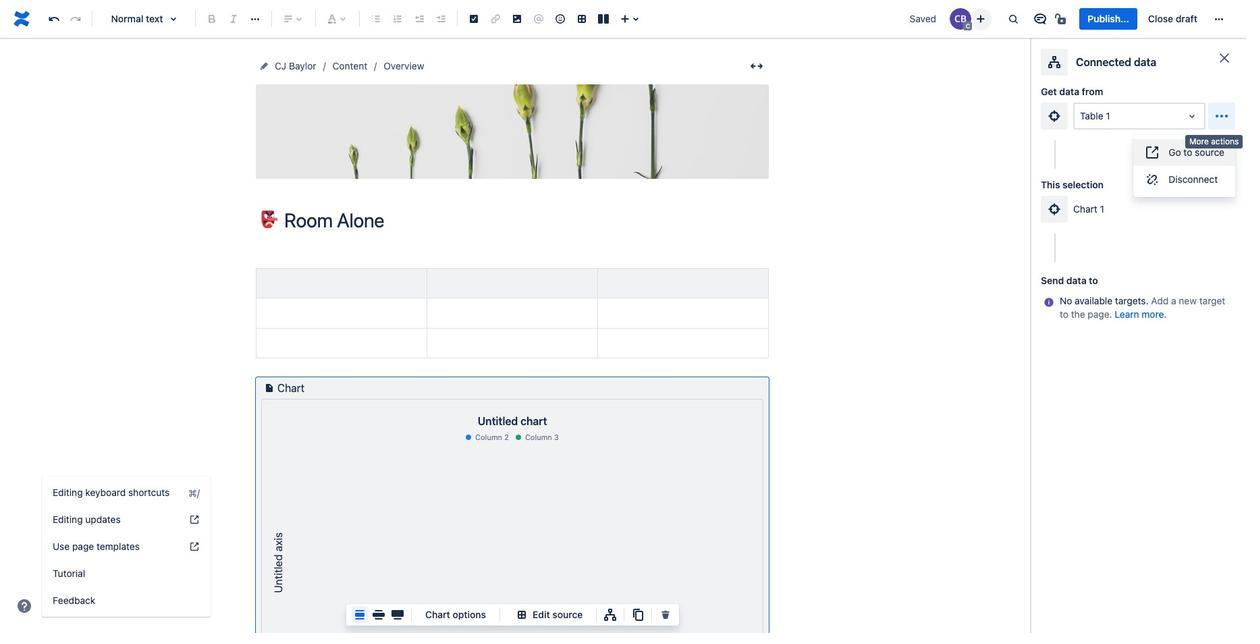 Task type: locate. For each thing, give the bounding box(es) containing it.
0 vertical spatial source
[[1196, 147, 1225, 158]]

help image
[[16, 598, 32, 615]]

close draft button
[[1141, 8, 1206, 30]]

send data to
[[1042, 275, 1099, 286]]

actions
[[1212, 136, 1240, 147]]

move this page image
[[259, 61, 270, 72]]

edit
[[533, 609, 550, 621]]

data right connected
[[1135, 56, 1157, 68]]

update header image
[[468, 137, 558, 148]]

2 horizontal spatial chart
[[1074, 203, 1098, 215]]

2 editing from the top
[[53, 514, 83, 526]]

editing
[[53, 487, 83, 498], [53, 514, 83, 526]]

column 2
[[476, 433, 509, 442]]

learn more. link
[[1115, 309, 1167, 320]]

more
[[1190, 136, 1210, 147]]

data
[[1135, 56, 1157, 68], [1060, 86, 1080, 97], [1067, 275, 1087, 286]]

1 horizontal spatial to
[[1090, 275, 1099, 286]]

source inside button
[[553, 609, 583, 621]]

table
[[1081, 110, 1104, 122]]

2 vertical spatial data
[[1067, 275, 1087, 286]]

chart
[[1074, 203, 1098, 215], [278, 382, 305, 395], [426, 609, 450, 621]]

close
[[1149, 13, 1174, 24]]

1 editing from the top
[[53, 487, 83, 498]]

1 column from the left
[[476, 433, 503, 442]]

connected data section
[[1042, 49, 1236, 634]]

1 horizontal spatial source
[[1196, 147, 1225, 158]]

the
[[1072, 309, 1086, 320]]

1 vertical spatial editing
[[53, 514, 83, 526]]

2 help image from the top
[[189, 542, 200, 553]]

to up available
[[1090, 275, 1099, 286]]

update
[[468, 137, 498, 148]]

action item image
[[466, 11, 482, 27]]

0 horizontal spatial column
[[476, 433, 503, 442]]

0 horizontal spatial 1
[[1101, 203, 1105, 215]]

1
[[1107, 110, 1111, 122], [1101, 203, 1105, 215]]

2 vertical spatial chart
[[426, 609, 450, 621]]

chart inside main content area, start typing to enter text. "text field"
[[278, 382, 305, 395]]

baylor
[[289, 60, 316, 72]]

help image for editing updates
[[189, 515, 200, 526]]

normal text button
[[98, 4, 190, 34]]

column down chart
[[525, 433, 552, 442]]

data right get
[[1060, 86, 1080, 97]]

column 3
[[525, 433, 559, 442]]

chart inside connected data section
[[1074, 203, 1098, 215]]

saved
[[910, 13, 937, 24]]

header
[[501, 137, 530, 148]]

:japanese_goblin: image
[[261, 211, 278, 228]]

edit source
[[533, 609, 583, 621]]

disconnect
[[1169, 174, 1219, 185]]

link image
[[488, 11, 504, 27]]

this
[[1042, 179, 1061, 190]]

chart image
[[261, 380, 278, 397]]

to down no
[[1060, 309, 1069, 320]]

target
[[1200, 295, 1226, 307]]

column for column 2
[[476, 433, 503, 442]]

back to center image
[[352, 607, 368, 623]]

use page templates link
[[42, 534, 211, 561]]

1 horizontal spatial column
[[525, 433, 552, 442]]

feedback button
[[42, 588, 211, 615]]

group containing go to source
[[1134, 135, 1236, 197]]

shortcuts
[[128, 487, 170, 498]]

editing keyboard shortcuts
[[53, 487, 170, 498]]

column left "2"
[[476, 433, 503, 442]]

no
[[1060, 295, 1073, 307]]

to inside button
[[1184, 147, 1193, 158]]

1 vertical spatial help image
[[189, 542, 200, 553]]

to right go
[[1184, 147, 1193, 158]]

tutorial button
[[42, 561, 211, 588]]

1 right the table
[[1107, 110, 1111, 122]]

0 vertical spatial editing
[[53, 487, 83, 498]]

editing up use
[[53, 514, 83, 526]]

2
[[505, 433, 509, 442]]

data for send
[[1067, 275, 1087, 286]]

source inside button
[[1196, 147, 1225, 158]]

learn more.
[[1115, 309, 1167, 320]]

1 vertical spatial data
[[1060, 86, 1080, 97]]

send
[[1042, 275, 1065, 286]]

help image inside use page templates link
[[189, 542, 200, 553]]

cj baylor link
[[275, 58, 316, 74]]

0 horizontal spatial chart
[[278, 382, 305, 395]]

2 vertical spatial to
[[1060, 309, 1069, 320]]

source
[[1196, 147, 1225, 158], [553, 609, 583, 621]]

help image
[[189, 515, 200, 526], [189, 542, 200, 553]]

column
[[476, 433, 503, 442], [525, 433, 552, 442]]

close draft
[[1149, 13, 1198, 24]]

page
[[72, 541, 94, 553]]

publish... button
[[1080, 8, 1138, 30]]

cj baylor image
[[951, 8, 972, 30]]

help image inside editing updates link
[[189, 515, 200, 526]]

more.
[[1142, 309, 1167, 320]]

1 vertical spatial 1
[[1101, 203, 1105, 215]]

editing up "editing updates"
[[53, 487, 83, 498]]

3
[[555, 433, 559, 442]]

alert
[[1042, 295, 1236, 322]]

chart 1
[[1074, 203, 1105, 215]]

0 horizontal spatial source
[[553, 609, 583, 621]]

1 down selection
[[1101, 203, 1105, 215]]

0 vertical spatial data
[[1135, 56, 1157, 68]]

confluence image
[[11, 8, 32, 30], [11, 8, 32, 30]]

chart inside button
[[426, 609, 450, 621]]

1 horizontal spatial chart
[[426, 609, 450, 621]]

editing inside editing updates link
[[53, 514, 83, 526]]

0 vertical spatial chart
[[1074, 203, 1098, 215]]

0 horizontal spatial to
[[1060, 309, 1069, 320]]

disconnect button
[[1134, 166, 1236, 193]]

0 vertical spatial 1
[[1107, 110, 1111, 122]]

data up no
[[1067, 275, 1087, 286]]

edit source button
[[506, 607, 591, 623]]

targets.
[[1116, 295, 1149, 307]]

none text field inside connected data section
[[1081, 109, 1083, 123]]

manage connected data image
[[603, 607, 619, 623]]

editing updates link
[[42, 507, 211, 534]]

no restrictions image
[[1055, 11, 1071, 27]]

chart options
[[426, 609, 486, 621]]

xychart image
[[262, 445, 763, 634]]

add image, video, or file image
[[509, 11, 526, 27]]

2 horizontal spatial to
[[1184, 147, 1193, 158]]

0 vertical spatial help image
[[189, 515, 200, 526]]

invite to edit image
[[974, 10, 990, 27]]

1 help image from the top
[[189, 515, 200, 526]]

data for get
[[1060, 86, 1080, 97]]

0 vertical spatial to
[[1184, 147, 1193, 158]]

editing for editing keyboard shortcuts
[[53, 487, 83, 498]]

info icon image
[[1044, 297, 1055, 308]]

to
[[1184, 147, 1193, 158], [1090, 275, 1099, 286], [1060, 309, 1069, 320]]

chart for chart 1
[[1074, 203, 1098, 215]]

templates
[[97, 541, 140, 553]]

tutorial
[[53, 568, 85, 580]]

1 horizontal spatial 1
[[1107, 110, 1111, 122]]

None text field
[[1081, 109, 1083, 123]]

1 vertical spatial chart
[[278, 382, 305, 395]]

2 column from the left
[[525, 433, 552, 442]]

learn
[[1115, 309, 1140, 320]]

to inside add a new target to the page.
[[1060, 309, 1069, 320]]

group
[[1134, 135, 1236, 197]]

bold ⌘b image
[[204, 11, 220, 27]]

data for connected
[[1135, 56, 1157, 68]]

updates
[[85, 514, 121, 526]]

go to source button
[[1134, 139, 1236, 166]]

1 vertical spatial source
[[553, 609, 583, 621]]



Task type: describe. For each thing, give the bounding box(es) containing it.
table 1
[[1081, 110, 1111, 122]]

1 for chart 1
[[1101, 203, 1105, 215]]

connected
[[1077, 56, 1132, 68]]

Main content area, start typing to enter text. text field
[[248, 252, 777, 634]]

go wide image
[[371, 607, 387, 623]]

new
[[1180, 295, 1198, 307]]

emoji image
[[553, 11, 569, 27]]

overview
[[384, 60, 424, 72]]

Give this page a title text field
[[284, 209, 769, 232]]

editing updates
[[53, 514, 121, 526]]

no available targets.
[[1060, 295, 1149, 307]]

go to source
[[1169, 147, 1225, 158]]

chart options button
[[417, 607, 494, 623]]

content
[[333, 60, 368, 72]]

publish...
[[1088, 13, 1130, 24]]

normal text
[[111, 13, 163, 24]]

get
[[1042, 86, 1058, 97]]

edit source image
[[514, 607, 530, 623]]

add a new target to the page.
[[1060, 295, 1226, 320]]

more actions tooltip
[[1186, 135, 1244, 148]]

1 for table 1
[[1107, 110, 1111, 122]]

content link
[[333, 58, 368, 74]]

editing for editing updates
[[53, 514, 83, 526]]

text
[[146, 13, 163, 24]]

numbered list ⌘⇧7 image
[[390, 11, 406, 27]]

go full width image
[[390, 607, 406, 623]]

layouts image
[[596, 11, 612, 27]]

⌘/
[[189, 487, 200, 499]]

chart
[[521, 416, 547, 428]]

table image
[[574, 11, 590, 27]]

get data from
[[1042, 86, 1104, 97]]

outdent ⇧tab image
[[411, 11, 428, 27]]

overview link
[[384, 58, 424, 74]]

options
[[453, 609, 486, 621]]

alert containing no available targets.
[[1042, 295, 1236, 322]]

update header image button
[[464, 115, 562, 149]]

close connections panel image
[[1217, 50, 1233, 66]]

from
[[1083, 86, 1104, 97]]

selection
[[1063, 179, 1104, 190]]

redo ⌘⇧z image
[[68, 11, 84, 27]]

remove image
[[658, 607, 674, 623]]

chart for chart
[[278, 382, 305, 395]]

bullet list ⌘⇧8 image
[[368, 11, 384, 27]]

connected data
[[1077, 56, 1157, 68]]

add
[[1152, 295, 1169, 307]]

cj
[[275, 60, 287, 72]]

more image
[[1212, 11, 1228, 27]]

draft
[[1177, 13, 1198, 24]]

mention image
[[531, 11, 547, 27]]

make page full-width image
[[749, 58, 765, 74]]

chart for chart options
[[426, 609, 450, 621]]

more actions image
[[1214, 108, 1231, 124]]

indent tab image
[[433, 11, 449, 27]]

image
[[532, 137, 558, 148]]

undo ⌘z image
[[46, 11, 62, 27]]

untitled chart
[[478, 416, 547, 428]]

copy image
[[630, 607, 647, 623]]

italic ⌘i image
[[226, 11, 242, 27]]

untitled
[[478, 416, 518, 428]]

more actions
[[1190, 136, 1240, 147]]

help image for use page templates
[[189, 542, 200, 553]]

go
[[1169, 147, 1182, 158]]

feedback
[[53, 595, 95, 607]]

cj baylor
[[275, 60, 316, 72]]

this selection
[[1042, 179, 1104, 190]]

use
[[53, 541, 70, 553]]

open image
[[1185, 108, 1201, 124]]

:japanese_goblin: image
[[261, 211, 278, 228]]

use page templates
[[53, 541, 140, 553]]

comment icon image
[[1033, 11, 1049, 27]]

1 vertical spatial to
[[1090, 275, 1099, 286]]

more formatting image
[[247, 11, 263, 27]]

keyboard
[[85, 487, 126, 498]]

page.
[[1088, 309, 1113, 320]]

find and replace image
[[1006, 11, 1022, 27]]

column for column 3
[[525, 433, 552, 442]]

normal
[[111, 13, 143, 24]]

available
[[1075, 295, 1113, 307]]

a
[[1172, 295, 1177, 307]]



Task type: vqa. For each thing, say whether or not it's contained in the screenshot.
Filters popup button on the top left of page
no



